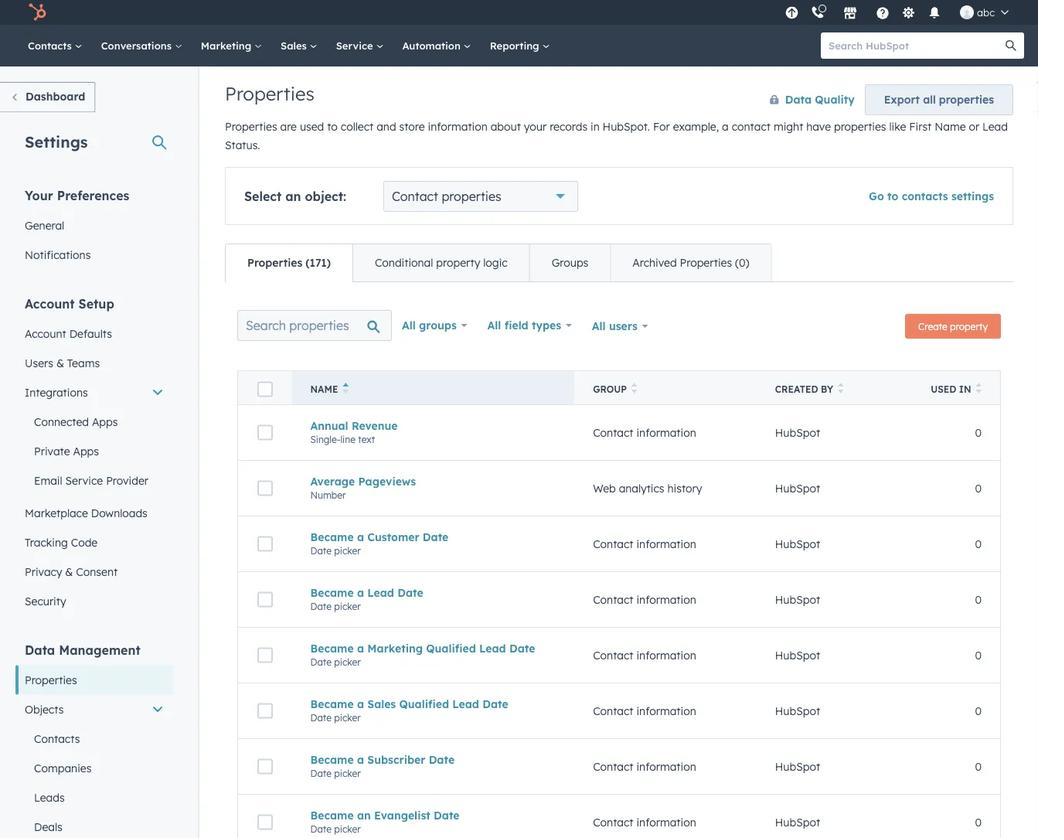 Task type: describe. For each thing, give the bounding box(es) containing it.
press to sort. image for created by
[[839, 383, 844, 394]]

contact information for annual revenue
[[593, 426, 697, 440]]

abc button
[[952, 0, 1019, 25]]

average
[[311, 475, 355, 488]]

information for became an evangelist date
[[637, 816, 697, 830]]

became a subscriber date date picker
[[311, 753, 455, 780]]

became for became a customer date
[[311, 531, 354, 544]]

properties inside properties are used to collect and store information about your records in hubspot. for example, a contact might have properties like first name or lead status.
[[225, 120, 277, 133]]

used in
[[932, 384, 972, 395]]

information for became a sales qualified lead date
[[637, 705, 697, 718]]

to inside properties are used to collect and store information about your records in hubspot. for example, a contact might have properties like first name or lead status.
[[327, 120, 338, 133]]

email service provider
[[34, 474, 149, 487]]

became a sales qualified lead date date picker
[[311, 698, 509, 724]]

contact
[[732, 120, 771, 133]]

information for became a subscriber date
[[637, 760, 697, 774]]

all field types
[[488, 319, 562, 332]]

consent
[[76, 565, 118, 579]]

data quality button
[[754, 84, 856, 115]]

privacy
[[25, 565, 62, 579]]

help button
[[870, 0, 897, 25]]

name inside properties are used to collect and store information about your records in hubspot. for example, a contact might have properties like first name or lead status.
[[935, 120, 967, 133]]

became for became a sales qualified lead date
[[311, 698, 354, 711]]

contact for became a lead date
[[593, 593, 634, 607]]

notifications image
[[928, 7, 942, 21]]

teams
[[67, 356, 100, 370]]

private apps
[[34, 444, 99, 458]]

users & teams
[[25, 356, 100, 370]]

qualified for sales
[[400, 698, 449, 711]]

contact information for became a sales qualified lead date
[[593, 705, 697, 718]]

records
[[550, 120, 588, 133]]

leads link
[[15, 783, 173, 813]]

0 for became a customer date
[[976, 537, 982, 551]]

annual revenue button
[[311, 419, 556, 433]]

ascending sort. press to sort descending. image
[[343, 383, 349, 394]]

search image
[[1006, 40, 1017, 51]]

upgrade image
[[786, 7, 800, 21]]

deals
[[34, 820, 63, 834]]

a for became a lead date
[[357, 586, 364, 600]]

tracking
[[25, 536, 68, 549]]

all
[[924, 93, 937, 106]]

name inside button
[[311, 384, 338, 395]]

account for account setup
[[25, 296, 75, 311]]

picker for lead
[[334, 601, 361, 613]]

qualified for marketing
[[426, 642, 476, 655]]

tab list containing properties (171)
[[225, 244, 773, 282]]

all groups
[[402, 319, 457, 332]]

your
[[524, 120, 547, 133]]

notifications
[[25, 248, 91, 261]]

hubspot.
[[603, 120, 651, 133]]

calling icon image
[[812, 6, 825, 20]]

archived properties (0) link
[[611, 244, 772, 282]]

contact properties button
[[384, 181, 579, 212]]

hubspot image
[[28, 3, 46, 22]]

properties left (171)
[[248, 256, 303, 270]]

press to sort. element for group
[[632, 383, 638, 396]]

marketplaces image
[[844, 7, 858, 21]]

marketing inside became a marketing qualified lead date date picker
[[368, 642, 423, 655]]

privacy & consent
[[25, 565, 118, 579]]

history
[[668, 482, 703, 495]]

contacts link for conversations link
[[19, 25, 92, 67]]

ascending sort. press to sort descending. element
[[343, 383, 349, 396]]

lead inside properties are used to collect and store information about your records in hubspot. for example, a contact might have properties like first name or lead status.
[[983, 120, 1009, 133]]

apps for private apps
[[73, 444, 99, 458]]

account setup element
[[15, 295, 173, 616]]

for
[[654, 120, 671, 133]]

0 vertical spatial service
[[336, 39, 376, 52]]

dashboard
[[26, 90, 85, 103]]

settings image
[[902, 7, 916, 21]]

private
[[34, 444, 70, 458]]

information for became a lead date
[[637, 593, 697, 607]]

conversations
[[101, 39, 175, 52]]

hubspot for became a marketing qualified lead date
[[776, 649, 821, 662]]

account defaults link
[[15, 319, 173, 349]]

settings link
[[900, 4, 919, 21]]

contact information for became an evangelist date
[[593, 816, 697, 830]]

private apps link
[[15, 437, 173, 466]]

have
[[807, 120, 832, 133]]

0 for average pageviews
[[976, 482, 982, 495]]

or
[[970, 120, 980, 133]]

field
[[505, 319, 529, 332]]

defaults
[[69, 327, 112, 340]]

marketplaces button
[[835, 0, 867, 25]]

became a lead date button
[[311, 586, 556, 600]]

contact information for became a lead date
[[593, 593, 697, 607]]

analytics
[[619, 482, 665, 495]]

contact for became an evangelist date
[[593, 816, 634, 830]]

notifications link
[[15, 240, 173, 270]]

& for users
[[56, 356, 64, 370]]

store
[[400, 120, 425, 133]]

hubspot link
[[19, 3, 58, 22]]

became a customer date date picker
[[311, 531, 449, 557]]

all for all groups
[[402, 319, 416, 332]]

a inside properties are used to collect and store information about your records in hubspot. for example, a contact might have properties like first name or lead status.
[[723, 120, 729, 133]]

create property button
[[906, 314, 1002, 339]]

press to sort. image for group
[[632, 383, 638, 394]]

contact for became a marketing qualified lead date
[[593, 649, 634, 662]]

object:
[[305, 189, 347, 204]]

your preferences element
[[15, 187, 173, 270]]

security link
[[15, 587, 173, 616]]

a for became a sales qualified lead date
[[357, 698, 364, 711]]

contact inside popup button
[[392, 189, 439, 204]]

go to contacts settings button
[[870, 190, 995, 203]]

became a sales qualified lead date button
[[311, 698, 556, 711]]

settings
[[952, 190, 995, 203]]

hubspot for annual revenue
[[776, 426, 821, 440]]

marketplace downloads
[[25, 506, 148, 520]]

became an evangelist date date picker
[[311, 809, 460, 835]]

& for privacy
[[65, 565, 73, 579]]

0 for became an evangelist date
[[976, 816, 982, 830]]

email service provider link
[[15, 466, 173, 495]]

service inside account setup element
[[65, 474, 103, 487]]

picker for evangelist
[[334, 824, 361, 835]]

(0)
[[736, 256, 750, 270]]

single-
[[311, 434, 341, 445]]

companies
[[34, 762, 92, 775]]

hubspot for became a customer date
[[776, 537, 821, 551]]

select an object:
[[244, 189, 347, 204]]

your
[[25, 188, 53, 203]]

management
[[59, 642, 141, 658]]

automation
[[403, 39, 464, 52]]

annual revenue single-line text
[[311, 419, 398, 445]]

information for became a customer date
[[637, 537, 697, 551]]

property for create
[[951, 321, 989, 332]]

properties are used to collect and store information about your records in hubspot. for example, a contact might have properties like first name or lead status.
[[225, 120, 1009, 152]]

used in button
[[909, 371, 1001, 405]]

contact information for became a customer date
[[593, 537, 697, 551]]

apps for connected apps
[[92, 415, 118, 429]]

information inside properties are used to collect and store information about your records in hubspot. for example, a contact might have properties like first name or lead status.
[[428, 120, 488, 133]]

picker inside became a marketing qualified lead date date picker
[[334, 657, 361, 668]]

hubspot for became an evangelist date
[[776, 816, 821, 830]]

go
[[870, 190, 885, 203]]

0 horizontal spatial marketing
[[201, 39, 255, 52]]

account setup
[[25, 296, 114, 311]]

create
[[919, 321, 948, 332]]

calling icon button
[[805, 2, 832, 23]]

properties inside popup button
[[442, 189, 502, 204]]

notifications button
[[922, 0, 948, 25]]

0 for became a subscriber date
[[976, 760, 982, 774]]

companies link
[[15, 754, 173, 783]]

created
[[776, 384, 819, 395]]

connected
[[34, 415, 89, 429]]

lead inside became a lead date date picker
[[368, 586, 394, 600]]

contact for became a sales qualified lead date
[[593, 705, 634, 718]]

upgrade link
[[783, 4, 802, 21]]



Task type: vqa. For each thing, say whether or not it's contained in the screenshot.


Task type: locate. For each thing, give the bounding box(es) containing it.
picker
[[334, 545, 361, 557], [334, 601, 361, 613], [334, 657, 361, 668], [334, 712, 361, 724], [334, 768, 361, 780], [334, 824, 361, 835]]

properties inside button
[[940, 93, 995, 106]]

property right create
[[951, 321, 989, 332]]

text
[[358, 434, 375, 445]]

2 picker from the top
[[334, 601, 361, 613]]

a for became a customer date
[[357, 531, 364, 544]]

picker up "became a subscriber date date picker"
[[334, 712, 361, 724]]

gary orlando image
[[961, 5, 975, 19]]

in
[[591, 120, 600, 133]]

became inside became a sales qualified lead date date picker
[[311, 698, 354, 711]]

group
[[593, 384, 627, 395]]

0 horizontal spatial service
[[65, 474, 103, 487]]

0 horizontal spatial name
[[311, 384, 338, 395]]

service right 'sales' link
[[336, 39, 376, 52]]

name button
[[292, 371, 575, 405]]

about
[[491, 120, 521, 133]]

became inside became a customer date date picker
[[311, 531, 354, 544]]

2 0 from the top
[[976, 482, 982, 495]]

service link
[[327, 25, 393, 67]]

press to sort. image right by
[[839, 383, 844, 394]]

3 hubspot from the top
[[776, 537, 821, 551]]

Search HubSpot search field
[[822, 32, 1011, 59]]

7 0 from the top
[[976, 760, 982, 774]]

qualified inside became a marketing qualified lead date date picker
[[426, 642, 476, 655]]

created by
[[776, 384, 834, 395]]

7 contact information from the top
[[593, 816, 697, 830]]

6 0 from the top
[[976, 705, 982, 718]]

property for conditional
[[437, 256, 481, 270]]

Search search field
[[237, 310, 392, 341]]

all inside all field types popup button
[[488, 319, 502, 332]]

0 for became a lead date
[[976, 593, 982, 607]]

contact for became a subscriber date
[[593, 760, 634, 774]]

by
[[822, 384, 834, 395]]

5 became from the top
[[311, 753, 354, 767]]

tab panel containing all groups
[[225, 282, 1014, 839]]

lead inside became a marketing qualified lead date date picker
[[480, 642, 506, 655]]

picker for customer
[[334, 545, 361, 557]]

0 horizontal spatial press to sort. image
[[632, 383, 638, 394]]

5 picker from the top
[[334, 768, 361, 780]]

0
[[976, 426, 982, 440], [976, 482, 982, 495], [976, 537, 982, 551], [976, 593, 982, 607], [976, 649, 982, 662], [976, 705, 982, 718], [976, 760, 982, 774], [976, 816, 982, 830]]

3 contact information from the top
[[593, 593, 697, 607]]

a inside became a marketing qualified lead date date picker
[[357, 642, 364, 655]]

2 account from the top
[[25, 327, 66, 340]]

data quality
[[786, 93, 855, 106]]

users
[[25, 356, 53, 370]]

& inside users & teams link
[[56, 356, 64, 370]]

used
[[932, 384, 957, 395]]

press to sort. element for created by
[[839, 383, 844, 396]]

0 for became a marketing qualified lead date
[[976, 649, 982, 662]]

a left contact
[[723, 120, 729, 133]]

contacts link
[[19, 25, 92, 67], [15, 724, 173, 754]]

1 contact information from the top
[[593, 426, 697, 440]]

1 horizontal spatial press to sort. element
[[839, 383, 844, 396]]

apps up email service provider
[[73, 444, 99, 458]]

3 picker from the top
[[334, 657, 361, 668]]

web analytics history
[[593, 482, 703, 495]]

picker for subscriber
[[334, 768, 361, 780]]

quality
[[816, 93, 855, 106]]

properties down quality
[[835, 120, 887, 133]]

2 became from the top
[[311, 586, 354, 600]]

press to sort. element inside created by button
[[839, 383, 844, 396]]

all for all users
[[592, 320, 606, 333]]

property left logic
[[437, 256, 481, 270]]

0 vertical spatial name
[[935, 120, 967, 133]]

select
[[244, 189, 282, 204]]

became inside became an evangelist date date picker
[[311, 809, 354, 823]]

became for became a subscriber date
[[311, 753, 354, 767]]

picker up became a lead date date picker
[[334, 545, 361, 557]]

0 vertical spatial marketing
[[201, 39, 255, 52]]

logic
[[484, 256, 508, 270]]

marketing down became a lead date date picker
[[368, 642, 423, 655]]

hubspot
[[776, 426, 821, 440], [776, 482, 821, 495], [776, 537, 821, 551], [776, 593, 821, 607], [776, 649, 821, 662], [776, 705, 821, 718], [776, 760, 821, 774], [776, 816, 821, 830]]

sales
[[281, 39, 310, 52], [368, 698, 396, 711]]

leads
[[34, 791, 65, 805]]

web
[[593, 482, 616, 495]]

0 vertical spatial account
[[25, 296, 75, 311]]

abc menu
[[781, 0, 1020, 25]]

information
[[428, 120, 488, 133], [637, 426, 697, 440], [637, 537, 697, 551], [637, 593, 697, 607], [637, 649, 697, 662], [637, 705, 697, 718], [637, 760, 697, 774], [637, 816, 697, 830]]

data down the security
[[25, 642, 55, 658]]

tracking code link
[[15, 528, 173, 557]]

0 vertical spatial &
[[56, 356, 64, 370]]

0 horizontal spatial press to sort. element
[[632, 383, 638, 396]]

8 0 from the top
[[976, 816, 982, 830]]

0 vertical spatial an
[[286, 189, 301, 204]]

0 vertical spatial property
[[437, 256, 481, 270]]

press to sort. element right group
[[632, 383, 638, 396]]

1 press to sort. image from the left
[[632, 383, 638, 394]]

0 horizontal spatial all
[[402, 319, 416, 332]]

1 vertical spatial sales
[[368, 698, 396, 711]]

became an evangelist date button
[[311, 809, 556, 823]]

an right select
[[286, 189, 301, 204]]

2 horizontal spatial press to sort. element
[[977, 383, 982, 396]]

data for data management
[[25, 642, 55, 658]]

1 vertical spatial contacts
[[34, 732, 80, 746]]

contacts link for companies link
[[15, 724, 173, 754]]

5 hubspot from the top
[[776, 649, 821, 662]]

2 horizontal spatial all
[[592, 320, 606, 333]]

marketing left 'sales' link
[[201, 39, 255, 52]]

example,
[[674, 120, 720, 133]]

& right users on the top of the page
[[56, 356, 64, 370]]

1 horizontal spatial marketing
[[368, 642, 423, 655]]

data management element
[[15, 642, 173, 839]]

4 hubspot from the top
[[776, 593, 821, 607]]

1 account from the top
[[25, 296, 75, 311]]

contact for annual revenue
[[593, 426, 634, 440]]

properties
[[225, 82, 315, 105], [225, 120, 277, 133], [248, 256, 303, 270], [680, 256, 733, 270], [25, 673, 77, 687]]

all inside all users popup button
[[592, 320, 606, 333]]

properties up objects
[[25, 673, 77, 687]]

1 vertical spatial to
[[888, 190, 899, 203]]

0 horizontal spatial &
[[56, 356, 64, 370]]

1 press to sort. element from the left
[[632, 383, 638, 396]]

a for became a subscriber date
[[357, 753, 364, 767]]

0 vertical spatial apps
[[92, 415, 118, 429]]

properties up are
[[225, 82, 315, 105]]

data inside button
[[786, 93, 812, 106]]

hubspot for became a lead date
[[776, 593, 821, 607]]

a inside became a lead date date picker
[[357, 586, 364, 600]]

contacts up companies
[[34, 732, 80, 746]]

1 vertical spatial properties
[[835, 120, 887, 133]]

a inside became a customer date date picker
[[357, 531, 364, 544]]

a left subscriber at left
[[357, 753, 364, 767]]

5 contact information from the top
[[593, 705, 697, 718]]

number
[[311, 490, 346, 501]]

objects button
[[15, 695, 173, 724]]

contacts
[[28, 39, 75, 52], [34, 732, 80, 746]]

1 picker from the top
[[334, 545, 361, 557]]

properties up or
[[940, 93, 995, 106]]

security
[[25, 595, 66, 608]]

picker inside became an evangelist date date picker
[[334, 824, 361, 835]]

picker down "became a subscriber date date picker"
[[334, 824, 361, 835]]

first
[[910, 120, 932, 133]]

create property
[[919, 321, 989, 332]]

picker down became a customer date date picker
[[334, 601, 361, 613]]

subscriber
[[368, 753, 426, 767]]

0 vertical spatial contacts link
[[19, 25, 92, 67]]

1 horizontal spatial property
[[951, 321, 989, 332]]

might
[[774, 120, 804, 133]]

0 horizontal spatial data
[[25, 642, 55, 658]]

contacts
[[903, 190, 949, 203]]

6 picker from the top
[[334, 824, 361, 835]]

group button
[[575, 371, 757, 405]]

an inside became an evangelist date date picker
[[357, 809, 371, 823]]

picker inside "became a subscriber date date picker"
[[334, 768, 361, 780]]

reporting
[[490, 39, 543, 52]]

1 horizontal spatial data
[[786, 93, 812, 106]]

archived properties (0)
[[633, 256, 750, 270]]

press to sort. image
[[977, 383, 982, 394]]

properties up logic
[[442, 189, 502, 204]]

press to sort. element for used in
[[977, 383, 982, 396]]

name left ascending sort. press to sort descending. element
[[311, 384, 338, 395]]

a up "became a subscriber date date picker"
[[357, 698, 364, 711]]

information for became a marketing qualified lead date
[[637, 649, 697, 662]]

users & teams link
[[15, 349, 173, 378]]

press to sort. element
[[632, 383, 638, 396], [839, 383, 844, 396], [977, 383, 982, 396]]

account up account defaults
[[25, 296, 75, 311]]

0 vertical spatial properties
[[940, 93, 995, 106]]

1 vertical spatial apps
[[73, 444, 99, 458]]

account for account defaults
[[25, 327, 66, 340]]

0 vertical spatial sales
[[281, 39, 310, 52]]

contact properties
[[392, 189, 502, 204]]

general
[[25, 219, 64, 232]]

properties left (0)
[[680, 256, 733, 270]]

(171)
[[306, 256, 331, 270]]

qualified down became a marketing qualified lead date date picker
[[400, 698, 449, 711]]

to right used
[[327, 120, 338, 133]]

2 press to sort. image from the left
[[839, 383, 844, 394]]

contact information for became a subscriber date
[[593, 760, 697, 774]]

pageviews
[[359, 475, 416, 488]]

1 vertical spatial contacts link
[[15, 724, 173, 754]]

2 hubspot from the top
[[776, 482, 821, 495]]

1 horizontal spatial name
[[935, 120, 967, 133]]

1 horizontal spatial an
[[357, 809, 371, 823]]

created by button
[[757, 371, 909, 405]]

settings
[[25, 132, 88, 151]]

4 contact information from the top
[[593, 649, 697, 662]]

tracking code
[[25, 536, 98, 549]]

1 vertical spatial qualified
[[400, 698, 449, 711]]

1 horizontal spatial &
[[65, 565, 73, 579]]

apps inside private apps link
[[73, 444, 99, 458]]

6 hubspot from the top
[[776, 705, 821, 718]]

apps down integrations button on the left top of the page
[[92, 415, 118, 429]]

0 horizontal spatial properties
[[442, 189, 502, 204]]

sales right marketing link
[[281, 39, 310, 52]]

privacy & consent link
[[15, 557, 173, 587]]

picker inside became a lead date date picker
[[334, 601, 361, 613]]

hubspot for became a subscriber date
[[776, 760, 821, 774]]

contacts link up companies
[[15, 724, 173, 754]]

2 contact information from the top
[[593, 537, 697, 551]]

a left customer
[[357, 531, 364, 544]]

3 0 from the top
[[976, 537, 982, 551]]

1 0 from the top
[[976, 426, 982, 440]]

types
[[532, 319, 562, 332]]

qualified inside became a sales qualified lead date date picker
[[400, 698, 449, 711]]

press to sort. image right group
[[632, 383, 638, 394]]

0 vertical spatial data
[[786, 93, 812, 106]]

apps inside the connected apps link
[[92, 415, 118, 429]]

lead
[[983, 120, 1009, 133], [368, 586, 394, 600], [480, 642, 506, 655], [453, 698, 480, 711]]

lead inside became a sales qualified lead date date picker
[[453, 698, 480, 711]]

archived
[[633, 256, 677, 270]]

0 vertical spatial qualified
[[426, 642, 476, 655]]

data management
[[25, 642, 141, 658]]

general link
[[15, 211, 173, 240]]

annual
[[311, 419, 349, 433]]

all inside all groups popup button
[[402, 319, 416, 332]]

contacts down hubspot link
[[28, 39, 75, 52]]

date
[[423, 531, 449, 544], [311, 545, 332, 557], [398, 586, 424, 600], [311, 601, 332, 613], [510, 642, 536, 655], [311, 657, 332, 668], [483, 698, 509, 711], [311, 712, 332, 724], [429, 753, 455, 767], [311, 768, 332, 780], [434, 809, 460, 823], [311, 824, 332, 835]]

properties
[[940, 93, 995, 106], [835, 120, 887, 133], [442, 189, 502, 204]]

groups
[[552, 256, 589, 270]]

1 vertical spatial account
[[25, 327, 66, 340]]

0 vertical spatial to
[[327, 120, 338, 133]]

1 horizontal spatial to
[[888, 190, 899, 203]]

7 hubspot from the top
[[776, 760, 821, 774]]

press to sort. image
[[632, 383, 638, 394], [839, 383, 844, 394]]

apps
[[92, 415, 118, 429], [73, 444, 99, 458]]

in
[[960, 384, 972, 395]]

data for data quality
[[786, 93, 812, 106]]

contact information for became a marketing qualified lead date
[[593, 649, 697, 662]]

0 horizontal spatial to
[[327, 120, 338, 133]]

a inside became a sales qualified lead date date picker
[[357, 698, 364, 711]]

all left field
[[488, 319, 502, 332]]

1 horizontal spatial sales
[[368, 698, 396, 711]]

property inside button
[[951, 321, 989, 332]]

properties inside properties are used to collect and store information about your records in hubspot. for example, a contact might have properties like first name or lead status.
[[835, 120, 887, 133]]

press to sort. element inside "group" button
[[632, 383, 638, 396]]

contacts inside data management element
[[34, 732, 80, 746]]

properties (171)
[[248, 256, 331, 270]]

account up users on the top of the page
[[25, 327, 66, 340]]

average pageviews number
[[311, 475, 416, 501]]

picker inside became a sales qualified lead date date picker
[[334, 712, 361, 724]]

became inside became a marketing qualified lead date date picker
[[311, 642, 354, 655]]

picker inside became a customer date date picker
[[334, 545, 361, 557]]

4 picker from the top
[[334, 712, 361, 724]]

an for select
[[286, 189, 301, 204]]

tab panel
[[225, 282, 1014, 839]]

press to sort. element right in
[[977, 383, 982, 396]]

1 horizontal spatial service
[[336, 39, 376, 52]]

became for became a lead date
[[311, 586, 354, 600]]

0 horizontal spatial sales
[[281, 39, 310, 52]]

qualified up became a sales qualified lead date button
[[426, 642, 476, 655]]

2 press to sort. element from the left
[[839, 383, 844, 396]]

5 0 from the top
[[976, 649, 982, 662]]

press to sort. image inside "group" button
[[632, 383, 638, 394]]

sales inside became a sales qualified lead date date picker
[[368, 698, 396, 711]]

go to contacts settings
[[870, 190, 995, 203]]

tab list
[[225, 244, 773, 282]]

& right privacy
[[65, 565, 73, 579]]

0 vertical spatial contacts
[[28, 39, 75, 52]]

all left the users
[[592, 320, 606, 333]]

6 became from the top
[[311, 809, 354, 823]]

a down became a customer date date picker
[[357, 586, 364, 600]]

became inside "became a subscriber date date picker"
[[311, 753, 354, 767]]

1 horizontal spatial press to sort. image
[[839, 383, 844, 394]]

help image
[[877, 7, 890, 21]]

properties (171) link
[[226, 244, 353, 282]]

press to sort. image inside created by button
[[839, 383, 844, 394]]

data up might at the top right
[[786, 93, 812, 106]]

0 for annual revenue
[[976, 426, 982, 440]]

became for became a marketing qualified lead date
[[311, 642, 354, 655]]

picker down became a lead date date picker
[[334, 657, 361, 668]]

1 horizontal spatial all
[[488, 319, 502, 332]]

hubspot for became a sales qualified lead date
[[776, 705, 821, 718]]

1 horizontal spatial properties
[[835, 120, 887, 133]]

to right the go
[[888, 190, 899, 203]]

contact for became a customer date
[[593, 537, 634, 551]]

2 horizontal spatial properties
[[940, 93, 995, 106]]

0 horizontal spatial an
[[286, 189, 301, 204]]

setup
[[79, 296, 114, 311]]

4 0 from the top
[[976, 593, 982, 607]]

dashboard link
[[0, 82, 95, 113]]

6 contact information from the top
[[593, 760, 697, 774]]

deals link
[[15, 813, 173, 839]]

account defaults
[[25, 327, 112, 340]]

2 vertical spatial properties
[[442, 189, 502, 204]]

conversations link
[[92, 25, 192, 67]]

1 vertical spatial data
[[25, 642, 55, 658]]

name left or
[[935, 120, 967, 133]]

information for annual revenue
[[637, 426, 697, 440]]

hubspot for average pageviews
[[776, 482, 821, 495]]

revenue
[[352, 419, 398, 433]]

properties up status.
[[225, 120, 277, 133]]

a down became a lead date date picker
[[357, 642, 364, 655]]

8 hubspot from the top
[[776, 816, 821, 830]]

conditional
[[375, 256, 434, 270]]

1 vertical spatial &
[[65, 565, 73, 579]]

export all properties button
[[866, 84, 1014, 115]]

3 became from the top
[[311, 642, 354, 655]]

1 vertical spatial name
[[311, 384, 338, 395]]

press to sort. element inside used in "button"
[[977, 383, 982, 396]]

became inside became a lead date date picker
[[311, 586, 354, 600]]

press to sort. element right by
[[839, 383, 844, 396]]

picker up became an evangelist date date picker
[[334, 768, 361, 780]]

contacts link down hubspot link
[[19, 25, 92, 67]]

all for all field types
[[488, 319, 502, 332]]

sales up subscriber at left
[[368, 698, 396, 711]]

groups
[[419, 319, 457, 332]]

1 vertical spatial property
[[951, 321, 989, 332]]

0 for became a sales qualified lead date
[[976, 705, 982, 718]]

a inside "became a subscriber date date picker"
[[357, 753, 364, 767]]

an for became
[[357, 809, 371, 823]]

downloads
[[91, 506, 148, 520]]

properties inside data management element
[[25, 673, 77, 687]]

a for became a marketing qualified lead date
[[357, 642, 364, 655]]

all users button
[[582, 310, 659, 343]]

all left groups
[[402, 319, 416, 332]]

& inside privacy & consent link
[[65, 565, 73, 579]]

1 vertical spatial service
[[65, 474, 103, 487]]

service down private apps link
[[65, 474, 103, 487]]

1 vertical spatial an
[[357, 809, 371, 823]]

an left evangelist
[[357, 809, 371, 823]]

groups link
[[530, 244, 611, 282]]

4 became from the top
[[311, 698, 354, 711]]

1 vertical spatial marketing
[[368, 642, 423, 655]]

1 hubspot from the top
[[776, 426, 821, 440]]

0 horizontal spatial property
[[437, 256, 481, 270]]

became for became an evangelist date
[[311, 809, 354, 823]]

3 press to sort. element from the left
[[977, 383, 982, 396]]

1 became from the top
[[311, 531, 354, 544]]

users
[[610, 320, 638, 333]]



